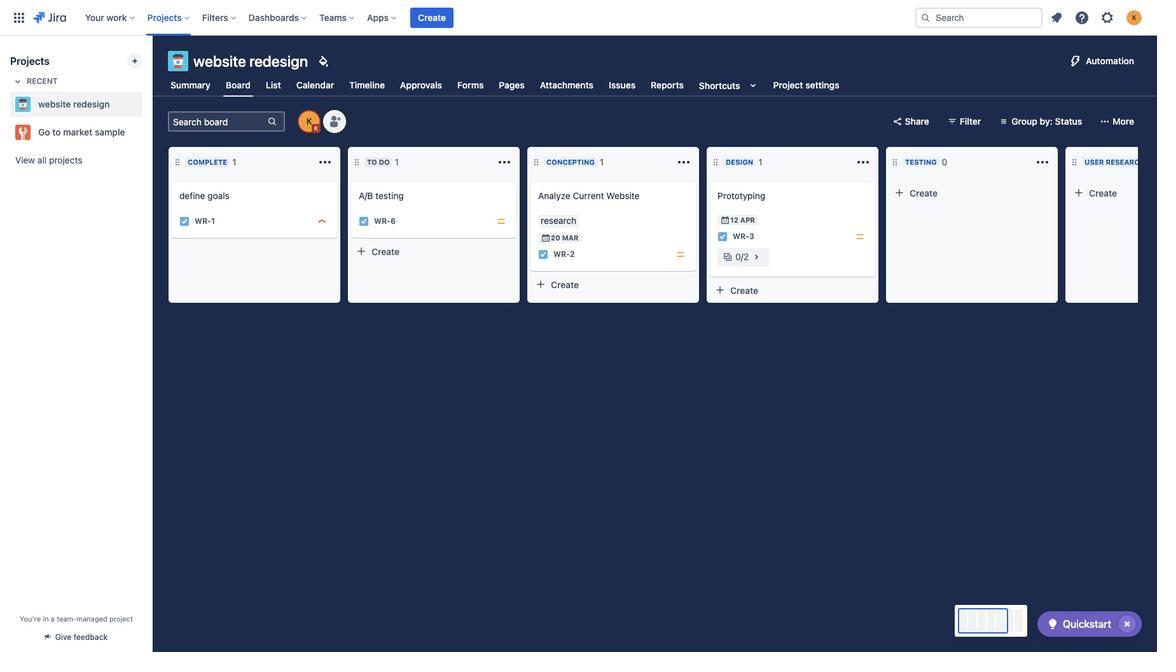 Task type: vqa. For each thing, say whether or not it's contained in the screenshot.
Add within the People "element"
no



Task type: locate. For each thing, give the bounding box(es) containing it.
column actions menu image down "add people" image
[[317, 155, 333, 170]]

2 column actions menu image from the left
[[676, 155, 692, 170]]

project
[[773, 80, 803, 90]]

share button
[[887, 111, 937, 132]]

group
[[1012, 116, 1038, 127]]

do
[[379, 158, 390, 166]]

create button down testing 0
[[889, 183, 1055, 203]]

create button down wr-2 link
[[531, 274, 696, 295]]

task image down due date: 20 march 2024 image
[[538, 249, 548, 260]]

create button for testing
[[889, 183, 1055, 203]]

task image for define goals
[[179, 216, 190, 226]]

projects right work
[[147, 12, 182, 23]]

1 vertical spatial medium image
[[676, 249, 686, 260]]

wr-6
[[374, 217, 396, 226]]

0 right testing
[[942, 157, 947, 167]]

0 horizontal spatial website redesign
[[38, 99, 110, 109]]

automation button
[[1063, 51, 1142, 71]]

settings image
[[1100, 10, 1115, 25]]

create down wr-6 link
[[372, 246, 400, 257]]

task image
[[179, 216, 190, 226], [359, 216, 369, 226], [538, 249, 548, 260]]

create right apps popup button on the left top of page
[[418, 12, 446, 23]]

create down / in the right top of the page
[[730, 285, 758, 296]]

0 vertical spatial projects
[[147, 12, 182, 23]]

status
[[1055, 116, 1082, 127]]

/
[[741, 251, 744, 262]]

primary element
[[8, 0, 905, 35]]

apr
[[740, 216, 755, 224]]

your profile and settings image
[[1127, 10, 1142, 25]]

3 column actions menu image from the left
[[1035, 155, 1050, 170]]

2 column actions menu image from the left
[[856, 155, 871, 170]]

wr-1 link
[[195, 216, 215, 227]]

1 horizontal spatial website redesign
[[193, 52, 308, 70]]

create down testing 0
[[910, 187, 938, 198]]

1
[[232, 157, 236, 167], [395, 157, 399, 167], [600, 157, 604, 167], [758, 157, 762, 167], [211, 217, 215, 226]]

projects up recent
[[10, 55, 49, 67]]

complete 1
[[188, 157, 236, 167]]

0 vertical spatial redesign
[[249, 52, 308, 70]]

12 apr
[[730, 216, 755, 224]]

task image left wr-1 link
[[179, 216, 190, 226]]

go to market sample link
[[10, 120, 137, 145]]

projects inside dropdown button
[[147, 12, 182, 23]]

create for prototyping
[[730, 285, 758, 296]]

issues link
[[606, 74, 638, 97]]

create button right apps popup button on the left top of page
[[410, 7, 454, 28]]

create
[[418, 12, 446, 23], [910, 187, 938, 198], [1089, 187, 1117, 198], [372, 246, 400, 257], [551, 279, 579, 290], [730, 285, 758, 296]]

website redesign up the market
[[38, 99, 110, 109]]

0 left show subtasks 'icon'
[[735, 251, 741, 262]]

2 horizontal spatial column actions menu image
[[1035, 155, 1050, 170]]

give feedback button
[[37, 627, 115, 648]]

create inside primary element
[[418, 12, 446, 23]]

your
[[85, 12, 104, 23]]

1 create image from the left
[[164, 173, 179, 188]]

projects
[[49, 155, 82, 165]]

quickstart
[[1063, 618, 1111, 630]]

due date: 12 april 2024 element
[[720, 215, 755, 225]]

website redesign inside the website redesign "link"
[[38, 99, 110, 109]]

1 right concepting
[[600, 157, 604, 167]]

2 down wr-3 link
[[744, 251, 749, 262]]

redesign up list
[[249, 52, 308, 70]]

define goals
[[179, 190, 230, 201]]

shortcuts button
[[697, 74, 763, 97]]

jira image
[[33, 10, 66, 25], [33, 10, 66, 25]]

tab list containing board
[[160, 74, 850, 97]]

1 vertical spatial website
[[38, 99, 71, 109]]

create button down 6
[[351, 241, 517, 261]]

create image for a/b
[[344, 173, 359, 188]]

more
[[1113, 116, 1134, 127]]

0 horizontal spatial task image
[[179, 216, 190, 226]]

column actions menu image left testing
[[856, 155, 871, 170]]

0 / 2
[[735, 251, 749, 262]]

set project background image
[[316, 53, 331, 69]]

analyze current website
[[538, 190, 640, 201]]

feedback
[[74, 632, 108, 642]]

redesign up go to market sample
[[73, 99, 110, 109]]

0 vertical spatial 0
[[942, 157, 947, 167]]

complete
[[188, 158, 227, 166]]

board
[[226, 79, 251, 90]]

column actions menu image for design 1
[[856, 155, 871, 170]]

wr- down the a/b testing
[[374, 217, 391, 226]]

notifications image
[[1049, 10, 1064, 25]]

1 horizontal spatial projects
[[147, 12, 182, 23]]

wr- down due date: 12 april 2024 element
[[733, 232, 749, 241]]

1 horizontal spatial website
[[193, 52, 246, 70]]

forms
[[457, 80, 484, 90]]

0 horizontal spatial website
[[38, 99, 71, 109]]

3 create image from the left
[[523, 173, 538, 188]]

create image up define
[[164, 173, 179, 188]]

banner containing your work
[[0, 0, 1157, 36]]

create down wr-2 link
[[551, 279, 579, 290]]

1 right complete
[[232, 157, 236, 167]]

due date: 20 march 2024 image
[[541, 233, 551, 243]]

wr-2
[[553, 250, 575, 259]]

medium image for wr-3
[[855, 232, 865, 242]]

current
[[573, 190, 604, 201]]

create button down user research
[[1069, 183, 1157, 203]]

website redesign up board
[[193, 52, 308, 70]]

show subtasks image
[[749, 249, 764, 265]]

column actions menu image
[[317, 155, 333, 170], [856, 155, 871, 170], [1035, 155, 1050, 170]]

create button for a/b testing
[[351, 241, 517, 261]]

all
[[37, 155, 47, 165]]

1 horizontal spatial redesign
[[249, 52, 308, 70]]

1 right do
[[395, 157, 399, 167]]

market
[[63, 127, 92, 137]]

column actions menu image right collapse "image"
[[1035, 155, 1050, 170]]

website up board
[[193, 52, 246, 70]]

2 create image from the left
[[344, 173, 359, 188]]

0 horizontal spatial column actions menu image
[[497, 155, 512, 170]]

add to starred image
[[139, 125, 154, 140]]

create button down show subtasks 'icon'
[[710, 280, 875, 300]]

wr-6 link
[[374, 216, 396, 227]]

wr-1
[[195, 217, 215, 226]]

add people image
[[327, 114, 342, 129]]

2 horizontal spatial task image
[[538, 249, 548, 260]]

1 column actions menu image from the left
[[317, 155, 333, 170]]

create image up prototyping at the right of page
[[702, 173, 718, 188]]

to do 1
[[367, 157, 399, 167]]

medium image
[[855, 232, 865, 242], [676, 249, 686, 260]]

filter button
[[942, 111, 989, 132]]

teams
[[319, 12, 347, 23]]

1 right design on the top of page
[[758, 157, 762, 167]]

calendar
[[296, 80, 334, 90]]

search image
[[921, 12, 931, 23]]

website redesign link
[[10, 92, 137, 117]]

create image up a/b
[[344, 173, 359, 188]]

1 horizontal spatial column actions menu image
[[676, 155, 692, 170]]

appswitcher icon image
[[11, 10, 27, 25]]

task image left wr-6 link
[[359, 216, 369, 226]]

wr- for 1
[[195, 217, 211, 226]]

create image
[[164, 173, 179, 188], [344, 173, 359, 188], [523, 173, 538, 188], [702, 173, 718, 188]]

0 vertical spatial medium image
[[855, 232, 865, 242]]

you're
[[20, 615, 41, 623]]

due date: 20 march 2024 element
[[541, 233, 579, 243]]

1 inside wr-1 link
[[211, 217, 215, 226]]

1 down goals
[[211, 217, 215, 226]]

analyze
[[538, 190, 571, 201]]

1 horizontal spatial task image
[[359, 216, 369, 226]]

2 down mar
[[570, 250, 575, 259]]

banner
[[0, 0, 1157, 36]]

user research
[[1085, 158, 1145, 166]]

wr- down 'define goals'
[[195, 217, 211, 226]]

create down user
[[1089, 187, 1117, 198]]

1 horizontal spatial medium image
[[855, 232, 865, 242]]

wr-2 link
[[553, 249, 575, 260]]

give
[[55, 632, 71, 642]]

a/b testing
[[359, 190, 404, 201]]

0 horizontal spatial projects
[[10, 55, 49, 67]]

1 vertical spatial 0
[[735, 251, 741, 262]]

tab list
[[160, 74, 850, 97]]

1 for complete 1
[[232, 157, 236, 167]]

create for a/b testing
[[372, 246, 400, 257]]

wr- for 6
[[374, 217, 391, 226]]

testing
[[905, 158, 937, 166]]

Search field
[[915, 7, 1043, 28]]

website
[[193, 52, 246, 70], [38, 99, 71, 109]]

check image
[[1045, 616, 1060, 632]]

sample
[[95, 127, 125, 137]]

0 horizontal spatial redesign
[[73, 99, 110, 109]]

you're in a team-managed project
[[20, 615, 133, 623]]

settings
[[806, 80, 839, 90]]

quickstart button
[[1038, 611, 1142, 637]]

column actions menu image
[[497, 155, 512, 170], [676, 155, 692, 170]]

1 vertical spatial redesign
[[73, 99, 110, 109]]

summary link
[[168, 74, 213, 97]]

1 horizontal spatial 0
[[942, 157, 947, 167]]

0 horizontal spatial column actions menu image
[[317, 155, 333, 170]]

create button inside primary element
[[410, 7, 454, 28]]

1 for design 1
[[758, 157, 762, 167]]

0 horizontal spatial medium image
[[676, 249, 686, 260]]

work
[[106, 12, 127, 23]]

project settings link
[[771, 74, 842, 97]]

column actions menu image left design on the top of page
[[676, 155, 692, 170]]

redesign
[[249, 52, 308, 70], [73, 99, 110, 109]]

1 vertical spatial website redesign
[[38, 99, 110, 109]]

1 horizontal spatial column actions menu image
[[856, 155, 871, 170]]

column actions menu image up medium icon
[[497, 155, 512, 170]]

prototyping
[[718, 190, 766, 201]]

user
[[1085, 158, 1104, 166]]

wr- down due date: 20 march 2024 element
[[553, 250, 570, 259]]

website down recent
[[38, 99, 71, 109]]

dashboards button
[[245, 7, 312, 28]]

website redesign
[[193, 52, 308, 70], [38, 99, 110, 109]]

automation image
[[1068, 53, 1083, 69]]

create image up analyze
[[523, 173, 538, 188]]



Task type: describe. For each thing, give the bounding box(es) containing it.
create button for prototyping
[[710, 280, 875, 300]]

Search board text field
[[169, 113, 266, 130]]

12
[[730, 216, 739, 224]]

in
[[43, 615, 49, 623]]

filters button
[[198, 7, 241, 28]]

4 create image from the left
[[702, 173, 718, 188]]

attachments link
[[537, 74, 596, 97]]

automation
[[1086, 55, 1134, 66]]

due date: 20 march 2024 image
[[541, 233, 551, 243]]

column actions menu image for complete 1
[[317, 155, 333, 170]]

wr- for 2
[[553, 250, 570, 259]]

task image
[[718, 232, 728, 242]]

collapse image
[[1015, 155, 1030, 170]]

add to starred image
[[139, 97, 154, 112]]

team-
[[57, 615, 77, 623]]

help image
[[1075, 10, 1090, 25]]

view all projects
[[15, 155, 82, 165]]

group by: status
[[1012, 116, 1082, 127]]

high image
[[317, 216, 327, 226]]

0 vertical spatial website
[[193, 52, 246, 70]]

research
[[1106, 158, 1145, 166]]

20
[[551, 233, 560, 242]]

testing
[[375, 190, 404, 201]]

due date: 12 april 2024 image
[[720, 215, 730, 225]]

design
[[726, 158, 753, 166]]

create image for define
[[164, 173, 179, 188]]

list
[[266, 80, 281, 90]]

0 horizontal spatial 0
[[735, 251, 741, 262]]

apps
[[367, 12, 389, 23]]

more button
[[1095, 111, 1142, 132]]

list link
[[263, 74, 284, 97]]

create for analyze current website
[[551, 279, 579, 290]]

create for testing
[[910, 187, 938, 198]]

summary
[[170, 80, 210, 90]]

project
[[109, 615, 133, 623]]

dashboards
[[249, 12, 299, 23]]

timeline
[[349, 80, 385, 90]]

a
[[51, 615, 55, 623]]

medium image for wr-2
[[676, 249, 686, 260]]

wr-3 link
[[733, 231, 754, 242]]

filters
[[202, 12, 228, 23]]

1 vertical spatial projects
[[10, 55, 49, 67]]

pages
[[499, 80, 525, 90]]

give feedback
[[55, 632, 108, 642]]

concepting
[[546, 158, 595, 166]]

due date: 12 april 2024 image
[[720, 215, 730, 225]]

create image for analyze
[[523, 173, 538, 188]]

20 mar
[[551, 233, 579, 242]]

0 horizontal spatial 2
[[570, 250, 575, 259]]

issues
[[609, 80, 636, 90]]

recent
[[27, 76, 58, 86]]

attachments
[[540, 80, 594, 90]]

sidebar navigation image
[[139, 51, 167, 76]]

to
[[367, 158, 377, 166]]

your work button
[[81, 7, 140, 28]]

by:
[[1040, 116, 1053, 127]]

goals
[[208, 190, 230, 201]]

share
[[905, 116, 929, 127]]

create project image
[[130, 56, 140, 66]]

collapse recent projects image
[[10, 74, 25, 89]]

dismiss quickstart image
[[1117, 614, 1137, 634]]

view all projects link
[[10, 149, 143, 172]]

go
[[38, 127, 50, 137]]

forms link
[[455, 74, 486, 97]]

your work
[[85, 12, 127, 23]]

redesign inside "link"
[[73, 99, 110, 109]]

concepting 1
[[546, 157, 604, 167]]

medium image
[[496, 216, 506, 226]]

task image for a/b testing
[[359, 216, 369, 226]]

website
[[606, 190, 640, 201]]

project settings
[[773, 80, 839, 90]]

managed
[[77, 615, 107, 623]]

view
[[15, 155, 35, 165]]

design 1
[[726, 157, 762, 167]]

approvals link
[[398, 74, 445, 97]]

shortcuts
[[699, 80, 740, 91]]

1 column actions menu image from the left
[[497, 155, 512, 170]]

1 for wr-1
[[211, 217, 215, 226]]

reports
[[651, 80, 684, 90]]

calendar link
[[294, 74, 337, 97]]

define
[[179, 190, 205, 201]]

go to market sample
[[38, 127, 125, 137]]

wr-3
[[733, 232, 754, 241]]

wr- for 3
[[733, 232, 749, 241]]

a/b
[[359, 190, 373, 201]]

6
[[391, 217, 396, 226]]

3
[[749, 232, 754, 241]]

mar
[[562, 233, 579, 242]]

apps button
[[363, 7, 401, 28]]

1 horizontal spatial 2
[[744, 251, 749, 262]]

website inside "link"
[[38, 99, 71, 109]]

to
[[52, 127, 61, 137]]

create button for analyze current website
[[531, 274, 696, 295]]

pages link
[[496, 74, 527, 97]]

1 for concepting 1
[[600, 157, 604, 167]]

timeline link
[[347, 74, 387, 97]]

reports link
[[648, 74, 686, 97]]

0 vertical spatial website redesign
[[193, 52, 308, 70]]



